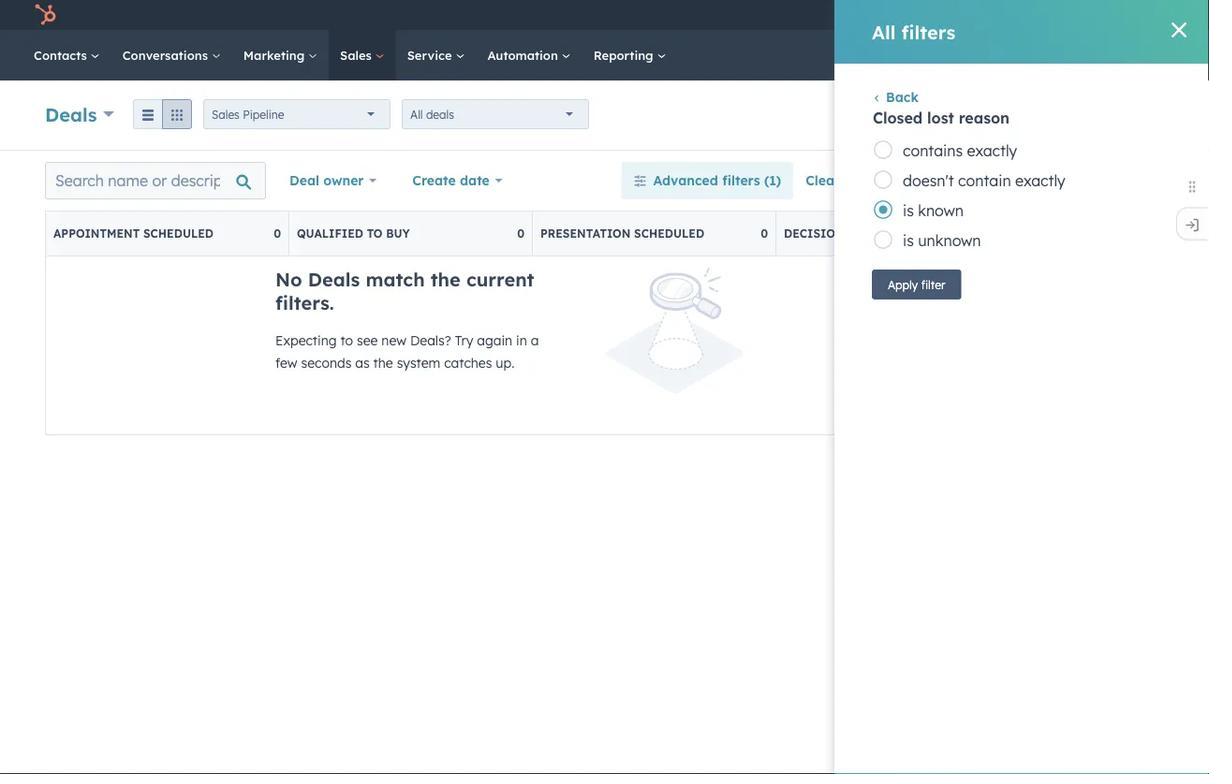 Task type: describe. For each thing, give the bounding box(es) containing it.
is known
[[903, 201, 964, 220]]

as
[[355, 355, 370, 371]]

the inside 'expecting to see new deals? try again in a few seconds as the system catches up.'
[[373, 355, 393, 371]]

owner
[[323, 172, 364, 189]]

all deals button
[[402, 99, 589, 129]]

known
[[918, 201, 964, 220]]

contain
[[958, 171, 1011, 190]]

create
[[412, 172, 456, 189]]

presentation scheduled
[[540, 227, 704, 241]]

settings link
[[982, 5, 1006, 25]]

catches
[[444, 355, 492, 371]]

company
[[1077, 7, 1132, 22]]

import
[[1006, 108, 1044, 122]]

create date
[[412, 172, 490, 189]]

conversations link
[[111, 30, 232, 81]]

apply
[[888, 278, 918, 292]]

help image
[[954, 8, 971, 25]]

marketplaces button
[[904, 0, 943, 30]]

qualified to buy
[[297, 227, 410, 241]]

expecting to see new deals? try again in a few seconds as the system catches up.
[[275, 332, 539, 371]]

filter
[[921, 278, 945, 292]]

appointment
[[53, 227, 140, 241]]

notifications button
[[1010, 0, 1041, 30]]

filters.
[[275, 291, 334, 315]]

clear all button
[[793, 162, 873, 199]]

mateo roberts image
[[1056, 7, 1073, 23]]

in
[[516, 332, 527, 349]]

reason
[[959, 109, 1010, 127]]

deals button
[[45, 101, 114, 128]]

apply filter
[[888, 278, 945, 292]]

deals banner
[[45, 95, 1164, 131]]

Search name or description search field
[[45, 162, 266, 199]]

902
[[1136, 7, 1157, 22]]

sales pipeline
[[212, 107, 284, 121]]

no deals match the current filters.
[[275, 268, 534, 315]]

contains
[[903, 141, 963, 160]]

presentation
[[540, 227, 631, 241]]

all deals
[[410, 107, 454, 121]]

sales link
[[329, 30, 396, 81]]

0 for presentation scheduled
[[761, 227, 768, 241]]

scheduled for presentation scheduled
[[634, 227, 704, 241]]

is for is known
[[903, 201, 914, 220]]

a
[[531, 332, 539, 349]]

marketplaces image
[[915, 8, 932, 25]]

upgrade link
[[877, 5, 900, 25]]

seconds
[[301, 355, 352, 371]]

qualified
[[297, 227, 363, 241]]

all filters
[[872, 20, 956, 44]]

search button
[[1160, 39, 1192, 71]]

actions
[[913, 108, 952, 122]]

see
[[357, 332, 378, 349]]

apply filter button
[[872, 270, 961, 300]]

reporting link
[[582, 30, 678, 81]]

again
[[477, 332, 512, 349]]

advanced
[[653, 172, 718, 189]]

contains exactly
[[903, 141, 1017, 160]]

back
[[886, 89, 919, 105]]

1 vertical spatial exactly
[[1015, 171, 1065, 190]]

marketing
[[243, 47, 308, 63]]

scheduled for appointment scheduled
[[143, 227, 214, 241]]

bought-
[[892, 227, 946, 241]]

clear
[[806, 172, 840, 189]]

sales pipeline button
[[203, 99, 391, 129]]

deals inside no deals match the current filters.
[[308, 268, 360, 291]]

actions
[[940, 172, 987, 189]]

filters for all
[[902, 20, 956, 44]]

all for all filters
[[872, 20, 896, 44]]

appointment scheduled
[[53, 227, 214, 241]]

company 902 button
[[1045, 0, 1185, 30]]

date
[[460, 172, 490, 189]]

settings image
[[986, 8, 1003, 25]]

0 for appointment scheduled
[[274, 227, 281, 241]]



Task type: locate. For each thing, give the bounding box(es) containing it.
contacts
[[34, 47, 91, 63]]

doesn't contain exactly
[[903, 171, 1065, 190]]

new
[[382, 332, 406, 349]]

deals right no
[[308, 268, 360, 291]]

create date button
[[400, 162, 515, 199]]

sales left the service
[[340, 47, 375, 63]]

advanced filters (1) button
[[621, 162, 793, 199]]

closed lost reason
[[873, 109, 1010, 127]]

3 0 from the left
[[761, 227, 768, 241]]

scheduled down advanced on the right top of the page
[[634, 227, 704, 241]]

reporting
[[594, 47, 657, 63]]

0 horizontal spatial sales
[[212, 107, 240, 121]]

contacts link
[[22, 30, 111, 81]]

try
[[455, 332, 473, 349]]

1 vertical spatial the
[[373, 355, 393, 371]]

filters for advanced
[[722, 172, 760, 189]]

help button
[[947, 0, 979, 30]]

0 vertical spatial to
[[367, 227, 383, 241]]

board actions
[[897, 172, 987, 189]]

group
[[133, 99, 192, 129]]

unknown
[[918, 231, 981, 250]]

sales
[[340, 47, 375, 63], [212, 107, 240, 121]]

2 horizontal spatial 0
[[761, 227, 768, 241]]

1 horizontal spatial deals
[[308, 268, 360, 291]]

all inside popup button
[[410, 107, 423, 121]]

2 vertical spatial all
[[844, 172, 861, 189]]

0 left decision
[[761, 227, 768, 241]]

doesn't
[[903, 171, 954, 190]]

0 vertical spatial sales
[[340, 47, 375, 63]]

filters
[[902, 20, 956, 44], [722, 172, 760, 189]]

0 horizontal spatial scheduled
[[143, 227, 214, 241]]

close image
[[1172, 22, 1187, 37]]

automation
[[487, 47, 562, 63]]

1 vertical spatial is
[[903, 231, 914, 250]]

1 is from the top
[[903, 201, 914, 220]]

up.
[[496, 355, 515, 371]]

sales for sales pipeline
[[212, 107, 240, 121]]

deals down the contacts link
[[45, 103, 97, 126]]

actions button
[[897, 100, 979, 130]]

to left 'buy'
[[367, 227, 383, 241]]

upgrade image
[[880, 8, 897, 25]]

service
[[407, 47, 456, 63]]

1 horizontal spatial the
[[431, 268, 461, 291]]

0 horizontal spatial all
[[410, 107, 423, 121]]

sales inside popup button
[[212, 107, 240, 121]]

the inside no deals match the current filters.
[[431, 268, 461, 291]]

buy
[[386, 227, 410, 241]]

is up bought-
[[903, 201, 914, 220]]

closed
[[873, 109, 923, 127]]

0 vertical spatial all
[[872, 20, 896, 44]]

all right clear
[[844, 172, 861, 189]]

search image
[[1170, 49, 1183, 62]]

all left marketplaces 'icon' on the top of page
[[872, 20, 896, 44]]

filters inside button
[[722, 172, 760, 189]]

board actions button
[[873, 162, 1021, 199]]

deal owner
[[289, 172, 364, 189]]

system
[[397, 355, 441, 371]]

1 horizontal spatial sales
[[340, 47, 375, 63]]

0 up no
[[274, 227, 281, 241]]

all
[[872, 20, 896, 44], [410, 107, 423, 121], [844, 172, 861, 189]]

is unknown
[[903, 231, 981, 250]]

0 horizontal spatial to
[[340, 332, 353, 349]]

company 902
[[1077, 7, 1157, 22]]

deals inside popup button
[[45, 103, 97, 126]]

to for expecting
[[340, 332, 353, 349]]

0 horizontal spatial filters
[[722, 172, 760, 189]]

1 horizontal spatial all
[[844, 172, 861, 189]]

1 vertical spatial filters
[[722, 172, 760, 189]]

to inside 'expecting to see new deals? try again in a few seconds as the system catches up.'
[[340, 332, 353, 349]]

notifications image
[[1017, 8, 1034, 25]]

all for all deals
[[410, 107, 423, 121]]

match
[[366, 268, 425, 291]]

board
[[897, 172, 936, 189]]

the right match
[[431, 268, 461, 291]]

0 horizontal spatial deals
[[45, 103, 97, 126]]

all inside "button"
[[844, 172, 861, 189]]

2 scheduled from the left
[[634, 227, 704, 241]]

expecting
[[275, 332, 337, 349]]

0 vertical spatial is
[[903, 201, 914, 220]]

0 vertical spatial exactly
[[967, 141, 1017, 160]]

1 horizontal spatial 0
[[517, 227, 524, 241]]

the
[[431, 268, 461, 291], [373, 355, 393, 371]]

is for is unknown
[[903, 231, 914, 250]]

no
[[275, 268, 302, 291]]

0 vertical spatial deals
[[45, 103, 97, 126]]

current
[[466, 268, 534, 291]]

1 horizontal spatial filters
[[902, 20, 956, 44]]

2 0 from the left
[[517, 227, 524, 241]]

scheduled down search name or description search field at the top of the page
[[143, 227, 214, 241]]

pipeline
[[243, 107, 284, 121]]

deals
[[45, 103, 97, 126], [308, 268, 360, 291]]

advanced filters (1)
[[653, 172, 781, 189]]

0 horizontal spatial the
[[373, 355, 393, 371]]

(1)
[[764, 172, 781, 189]]

2 is from the top
[[903, 231, 914, 250]]

1 vertical spatial sales
[[212, 107, 240, 121]]

deals
[[426, 107, 454, 121]]

hubspot image
[[34, 4, 56, 26]]

scheduled
[[143, 227, 214, 241], [634, 227, 704, 241]]

1 vertical spatial to
[[340, 332, 353, 349]]

1 scheduled from the left
[[143, 227, 214, 241]]

hubspot link
[[22, 4, 70, 26]]

sales for sales
[[340, 47, 375, 63]]

2 horizontal spatial all
[[872, 20, 896, 44]]

decision
[[784, 227, 844, 241]]

back button
[[872, 89, 919, 105]]

exactly right contain
[[1015, 171, 1065, 190]]

decision maker bought-in
[[784, 227, 961, 241]]

0
[[274, 227, 281, 241], [517, 227, 524, 241], [761, 227, 768, 241]]

deal owner button
[[277, 162, 389, 199]]

sales left pipeline
[[212, 107, 240, 121]]

0 up current
[[517, 227, 524, 241]]

to
[[367, 227, 383, 241], [340, 332, 353, 349]]

0 for qualified to buy
[[517, 227, 524, 241]]

to for qualified
[[367, 227, 383, 241]]

0 vertical spatial filters
[[902, 20, 956, 44]]

1 0 from the left
[[274, 227, 281, 241]]

is down is known
[[903, 231, 914, 250]]

conversations
[[122, 47, 211, 63]]

lost
[[927, 109, 954, 127]]

in
[[946, 227, 961, 241]]

1 vertical spatial all
[[410, 107, 423, 121]]

marketing link
[[232, 30, 329, 81]]

exactly up contain
[[967, 141, 1017, 160]]

automation link
[[476, 30, 582, 81]]

is
[[903, 201, 914, 220], [903, 231, 914, 250]]

few
[[275, 355, 297, 371]]

Search HubSpot search field
[[946, 39, 1175, 71]]

clear all
[[806, 172, 861, 189]]

0 horizontal spatial 0
[[274, 227, 281, 241]]

the right "as"
[[373, 355, 393, 371]]

service link
[[396, 30, 476, 81]]

1 horizontal spatial scheduled
[[634, 227, 704, 241]]

all left 'deals'
[[410, 107, 423, 121]]

group inside deals banner
[[133, 99, 192, 129]]

maker
[[848, 227, 889, 241]]

1 horizontal spatial to
[[367, 227, 383, 241]]

exactly
[[967, 141, 1017, 160], [1015, 171, 1065, 190]]

0 vertical spatial the
[[431, 268, 461, 291]]

1 vertical spatial deals
[[308, 268, 360, 291]]

import button
[[990, 100, 1060, 130]]

deals?
[[410, 332, 451, 349]]

company 902 menu
[[875, 0, 1187, 30]]

to left 'see'
[[340, 332, 353, 349]]

deal
[[289, 172, 319, 189]]



Task type: vqa. For each thing, say whether or not it's contained in the screenshot.
Appointment
yes



